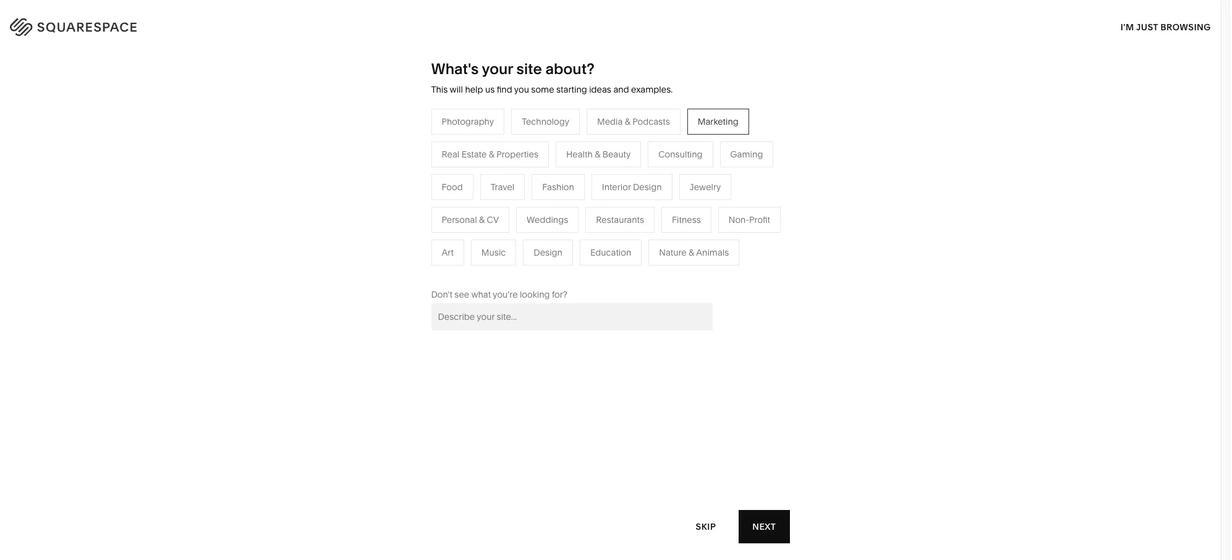 Task type: describe. For each thing, give the bounding box(es) containing it.
fitness link
[[597, 209, 638, 220]]

design inside option
[[633, 182, 662, 193]]

Art radio
[[431, 240, 464, 266]]

looking
[[520, 289, 550, 300]]

Restaurants radio
[[586, 207, 655, 233]]

technology
[[522, 116, 569, 127]]

Real Estate & Properties radio
[[431, 141, 549, 167]]

Photography radio
[[431, 109, 504, 135]]

health
[[566, 149, 593, 160]]

Marketing radio
[[687, 109, 749, 135]]

what's your site about? this will help us find you some starting ideas and examples.
[[431, 60, 673, 95]]

about?
[[545, 60, 594, 78]]

travel inside radio
[[491, 182, 514, 193]]

1 vertical spatial media
[[466, 209, 492, 220]]

Interior Design radio
[[591, 174, 672, 200]]

restaurants link
[[466, 190, 527, 201]]

podcasts inside radio
[[633, 116, 670, 127]]

real inside option
[[442, 149, 459, 160]]

1 vertical spatial real
[[466, 264, 484, 276]]

home & decor link
[[597, 172, 669, 183]]

just
[[1136, 21, 1158, 32]]

skip
[[696, 521, 716, 533]]

weddings link
[[466, 246, 520, 257]]

help
[[465, 84, 483, 95]]

browsing
[[1161, 21, 1211, 32]]

degraw element
[[443, 423, 778, 561]]

home & decor
[[597, 172, 656, 183]]

log             in link
[[1174, 19, 1205, 31]]

interior design
[[602, 182, 662, 193]]

Food radio
[[431, 174, 473, 200]]

properties inside option
[[497, 149, 538, 160]]

consulting
[[658, 149, 703, 160]]

in
[[1196, 19, 1205, 31]]

you
[[514, 84, 529, 95]]

and
[[613, 84, 629, 95]]

travel link
[[466, 172, 502, 183]]

Fitness radio
[[661, 207, 711, 233]]

community & non-profits link
[[336, 227, 451, 238]]

Non-Profit radio
[[718, 207, 781, 233]]

design inside option
[[534, 247, 562, 258]]

1 vertical spatial media & podcasts
[[466, 209, 539, 220]]

marketing
[[698, 116, 739, 127]]

non-profit
[[729, 214, 770, 225]]

Jewelry radio
[[679, 174, 731, 200]]

Fashion radio
[[532, 174, 585, 200]]

food
[[442, 182, 463, 193]]

real estate & properties link
[[466, 264, 575, 276]]

squarespace logo link
[[25, 15, 261, 35]]

Education radio
[[580, 240, 642, 266]]

non- inside option
[[729, 214, 749, 225]]

profits
[[413, 227, 439, 238]]

skip button
[[682, 510, 730, 544]]

Don't see what you're looking for? field
[[431, 303, 712, 331]]

0 horizontal spatial nature
[[597, 190, 624, 201]]

decor
[[631, 172, 656, 183]]

find
[[497, 84, 512, 95]]

beauty
[[602, 149, 631, 160]]

i'm just browsing
[[1121, 21, 1211, 32]]

0 horizontal spatial animals
[[634, 190, 666, 201]]

health & beauty
[[566, 149, 631, 160]]

1 vertical spatial estate
[[486, 264, 511, 276]]

Media & Podcasts radio
[[587, 109, 680, 135]]

examples.
[[631, 84, 673, 95]]

community & non-profits
[[336, 227, 439, 238]]

1 vertical spatial properties
[[521, 264, 563, 276]]

what
[[471, 289, 491, 300]]

estate inside option
[[462, 149, 487, 160]]

starting
[[556, 84, 587, 95]]

media & podcasts inside media & podcasts radio
[[597, 116, 670, 127]]

media & podcasts link
[[466, 209, 551, 220]]



Task type: locate. For each thing, give the bounding box(es) containing it.
next button
[[739, 511, 790, 544]]

1 vertical spatial nature & animals
[[659, 247, 729, 258]]

0 vertical spatial real
[[442, 149, 459, 160]]

don't see what you're looking for?
[[431, 289, 567, 300]]

0 vertical spatial restaurants
[[466, 190, 514, 201]]

will
[[450, 84, 463, 95]]

1 vertical spatial nature
[[659, 247, 687, 258]]

podcasts right cv
[[502, 209, 539, 220]]

nature & animals
[[597, 190, 666, 201], [659, 247, 729, 258]]

non-
[[729, 214, 749, 225], [393, 227, 414, 238]]

0 vertical spatial non-
[[729, 214, 749, 225]]

interior
[[602, 182, 631, 193]]

1 horizontal spatial weddings
[[527, 214, 568, 225]]

profit
[[749, 214, 770, 225]]

Design radio
[[523, 240, 573, 266]]

nature & animals down home & decor link
[[597, 190, 666, 201]]

Music radio
[[471, 240, 516, 266]]

Travel radio
[[480, 174, 525, 200]]

1 horizontal spatial podcasts
[[633, 116, 670, 127]]

Nature & Animals radio
[[649, 240, 740, 266]]

0 horizontal spatial media & podcasts
[[466, 209, 539, 220]]

real estate & properties up travel link
[[442, 149, 538, 160]]

0 horizontal spatial podcasts
[[502, 209, 539, 220]]

fitness inside radio
[[672, 214, 701, 225]]

fashion
[[542, 182, 574, 193]]

next
[[752, 521, 776, 533]]

0 vertical spatial weddings
[[527, 214, 568, 225]]

non- down jewelry option
[[729, 214, 749, 225]]

media & podcasts down the and
[[597, 116, 670, 127]]

your
[[482, 60, 513, 78]]

0 vertical spatial podcasts
[[633, 116, 670, 127]]

media
[[597, 116, 623, 127], [466, 209, 492, 220]]

0 horizontal spatial design
[[534, 247, 562, 258]]

events
[[466, 227, 493, 238]]

1 vertical spatial restaurants
[[596, 214, 644, 225]]

nature & animals inside option
[[659, 247, 729, 258]]

non- right community
[[393, 227, 414, 238]]

1 horizontal spatial travel
[[491, 182, 514, 193]]

0 vertical spatial estate
[[462, 149, 487, 160]]

0 vertical spatial real estate & properties
[[442, 149, 538, 160]]

restaurants
[[466, 190, 514, 201], [596, 214, 644, 225]]

some
[[531, 84, 554, 95]]

animals down decor
[[634, 190, 666, 201]]

animals inside option
[[696, 247, 729, 258]]

properties up looking in the left of the page
[[521, 264, 563, 276]]

degraw image
[[443, 423, 778, 561]]

media & podcasts down restaurants link
[[466, 209, 539, 220]]

Personal & CV radio
[[431, 207, 509, 233]]

weddings inside radio
[[527, 214, 568, 225]]

1 vertical spatial animals
[[696, 247, 729, 258]]

fitness up nature & animals option
[[672, 214, 701, 225]]

1 horizontal spatial non-
[[729, 214, 749, 225]]

1 horizontal spatial restaurants
[[596, 214, 644, 225]]

0 horizontal spatial travel
[[466, 172, 490, 183]]

fitness
[[597, 209, 625, 220], [672, 214, 701, 225]]

1 horizontal spatial media & podcasts
[[597, 116, 670, 127]]

nature down fitness radio
[[659, 247, 687, 258]]

site
[[517, 60, 542, 78]]

0 vertical spatial nature & animals
[[597, 190, 666, 201]]

0 horizontal spatial real
[[442, 149, 459, 160]]

estate
[[462, 149, 487, 160], [486, 264, 511, 276]]

nature inside nature & animals option
[[659, 247, 687, 258]]

for?
[[552, 289, 567, 300]]

restaurants down travel link
[[466, 190, 514, 201]]

nature
[[597, 190, 624, 201], [659, 247, 687, 258]]

art
[[442, 247, 454, 258]]

events link
[[466, 227, 506, 238]]

media inside radio
[[597, 116, 623, 127]]

media & podcasts
[[597, 116, 670, 127], [466, 209, 539, 220]]

1 horizontal spatial fitness
[[672, 214, 701, 225]]

media up events
[[466, 209, 492, 220]]

Consulting radio
[[648, 141, 713, 167]]

1 vertical spatial real estate & properties
[[466, 264, 563, 276]]

travel
[[466, 172, 490, 183], [491, 182, 514, 193]]

1 horizontal spatial nature
[[659, 247, 687, 258]]

jewelry
[[690, 182, 721, 193]]

photography
[[442, 116, 494, 127]]

0 vertical spatial design
[[633, 182, 662, 193]]

restaurants inside radio
[[596, 214, 644, 225]]

0 horizontal spatial weddings
[[466, 246, 508, 257]]

1 horizontal spatial design
[[633, 182, 662, 193]]

0 vertical spatial animals
[[634, 190, 666, 201]]

Weddings radio
[[516, 207, 579, 233]]

home
[[597, 172, 622, 183]]

personal
[[442, 214, 477, 225]]

0 vertical spatial properties
[[497, 149, 538, 160]]

cv
[[487, 214, 499, 225]]

restaurants down nature & animals link
[[596, 214, 644, 225]]

log             in
[[1174, 19, 1205, 31]]

properties
[[497, 149, 538, 160], [521, 264, 563, 276]]

real down music
[[466, 264, 484, 276]]

&
[[625, 116, 630, 127], [489, 149, 494, 160], [595, 149, 600, 160], [624, 172, 629, 183], [626, 190, 632, 201], [494, 209, 499, 220], [479, 214, 485, 225], [385, 227, 391, 238], [689, 247, 694, 258], [513, 264, 519, 276]]

1 horizontal spatial animals
[[696, 247, 729, 258]]

i'm
[[1121, 21, 1134, 32]]

community
[[336, 227, 383, 238]]

ideas
[[589, 84, 611, 95]]

weddings
[[527, 214, 568, 225], [466, 246, 508, 257]]

gaming
[[730, 149, 763, 160]]

travel up media & podcasts link
[[491, 182, 514, 193]]

0 horizontal spatial media
[[466, 209, 492, 220]]

nature down the home
[[597, 190, 624, 201]]

0 vertical spatial media
[[597, 116, 623, 127]]

estate down music
[[486, 264, 511, 276]]

Technology radio
[[511, 109, 580, 135]]

1 vertical spatial weddings
[[466, 246, 508, 257]]

& inside option
[[489, 149, 494, 160]]

this
[[431, 84, 448, 95]]

travel down 'real estate & properties' option
[[466, 172, 490, 183]]

media up beauty
[[597, 116, 623, 127]]

see
[[455, 289, 469, 300]]

weddings up design option
[[527, 214, 568, 225]]

fitness down 'interior'
[[597, 209, 625, 220]]

nature & animals link
[[597, 190, 679, 201]]

0 horizontal spatial non-
[[393, 227, 414, 238]]

personal & cv
[[442, 214, 499, 225]]

real estate & properties inside option
[[442, 149, 538, 160]]

don't
[[431, 289, 452, 300]]

Health & Beauty radio
[[556, 141, 641, 167]]

weddings down events "link"
[[466, 246, 508, 257]]

0 vertical spatial nature
[[597, 190, 624, 201]]

squarespace logo image
[[25, 15, 162, 35]]

animals down fitness radio
[[696, 247, 729, 258]]

education
[[590, 247, 631, 258]]

animals
[[634, 190, 666, 201], [696, 247, 729, 258]]

estate up travel link
[[462, 149, 487, 160]]

0 horizontal spatial fitness
[[597, 209, 625, 220]]

i'm just browsing link
[[1121, 10, 1211, 44]]

design
[[633, 182, 662, 193], [534, 247, 562, 258]]

0 horizontal spatial restaurants
[[466, 190, 514, 201]]

music
[[481, 247, 506, 258]]

what's
[[431, 60, 479, 78]]

log
[[1174, 19, 1193, 31]]

real estate & properties
[[442, 149, 538, 160], [466, 264, 563, 276]]

real estate & properties up the "you're" in the bottom left of the page
[[466, 264, 563, 276]]

1 horizontal spatial media
[[597, 116, 623, 127]]

podcasts
[[633, 116, 670, 127], [502, 209, 539, 220]]

1 vertical spatial design
[[534, 247, 562, 258]]

nature & animals down fitness radio
[[659, 247, 729, 258]]

podcasts down the examples.
[[633, 116, 670, 127]]

1 vertical spatial podcasts
[[502, 209, 539, 220]]

real
[[442, 149, 459, 160], [466, 264, 484, 276]]

Gaming radio
[[720, 141, 774, 167]]

you're
[[493, 289, 518, 300]]

properties up the travel radio
[[497, 149, 538, 160]]

us
[[485, 84, 495, 95]]

0 vertical spatial media & podcasts
[[597, 116, 670, 127]]

1 horizontal spatial real
[[466, 264, 484, 276]]

1 vertical spatial non-
[[393, 227, 414, 238]]

real up food radio
[[442, 149, 459, 160]]



Task type: vqa. For each thing, say whether or not it's contained in the screenshot.
Bloom Image
no



